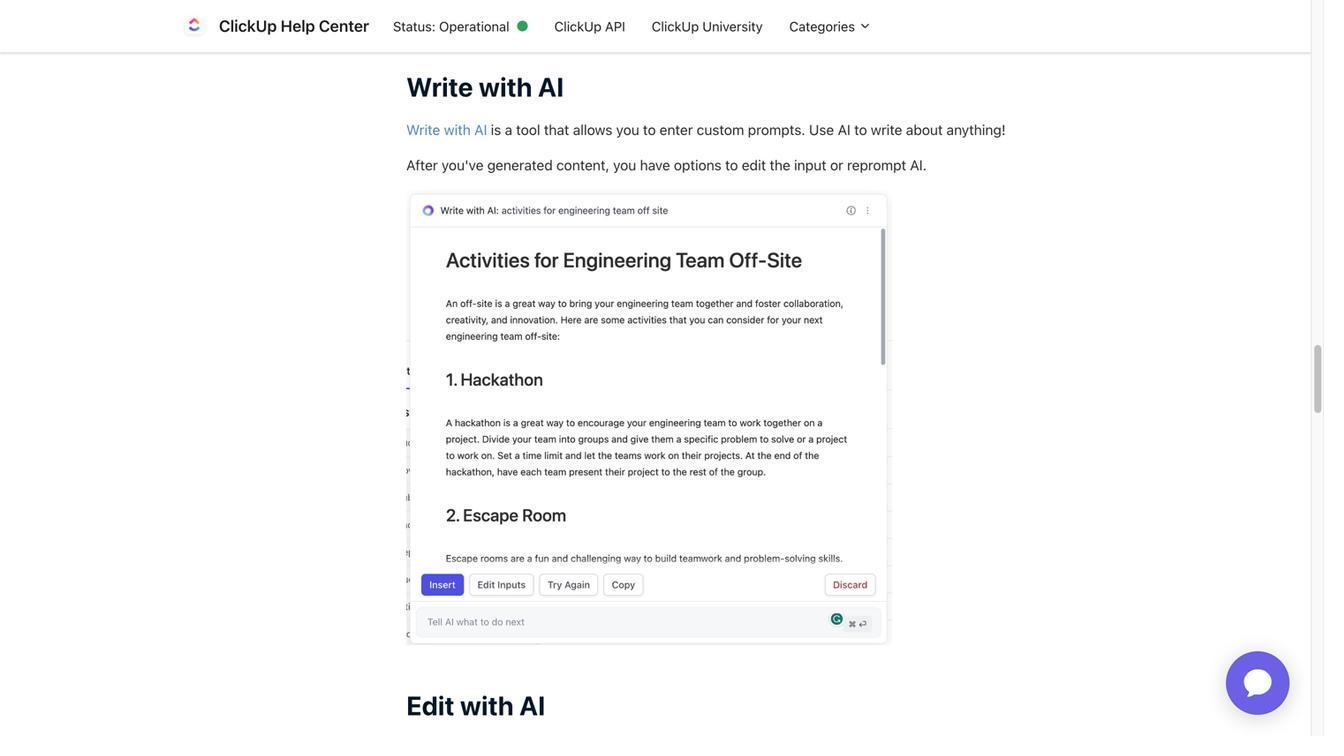 Task type: vqa. For each thing, say whether or not it's contained in the screenshot.
permissions to the bottom
no



Task type: locate. For each thing, give the bounding box(es) containing it.
1 vertical spatial you
[[613, 157, 636, 174]]

application
[[1205, 631, 1311, 737]]

1 vertical spatial write
[[406, 122, 440, 138]]

with up you've
[[444, 122, 471, 138]]

with up a
[[479, 71, 532, 102]]

write up write with ai "link"
[[406, 71, 473, 102]]

clickup university
[[652, 18, 763, 34]]

1 horizontal spatial to
[[725, 157, 738, 174]]

center
[[319, 16, 369, 35]]

options
[[674, 157, 722, 174]]

to left enter
[[643, 122, 656, 138]]

0 horizontal spatial clickup
[[219, 16, 277, 35]]

or
[[830, 157, 843, 174]]

enter
[[660, 122, 693, 138]]

custom
[[697, 122, 744, 138]]

edit
[[406, 690, 455, 722]]

onboarding,
[[807, 7, 884, 24]]

clickup for clickup help center
[[219, 16, 277, 35]]

clickup for clickup university
[[652, 18, 699, 34]]

write with ai is a tool that allows you to enter custom prompts. use ai to write about anything!
[[406, 122, 1006, 138]]

help left center
[[281, 16, 315, 35]]

write
[[406, 71, 473, 102], [406, 122, 440, 138]]

help
[[649, 7, 679, 24], [281, 16, 315, 35]]

2 vertical spatial with
[[460, 690, 514, 722]]

screenshot showing the generated content from the prompt 'activities for engineering team off site.' with 2 of several ai-generated suggestions, 'hackathon and escape room. there are edit and repromopt buttons at the bottom of the ai modal, 'insert, edit inputs, tray again, copy, and discard.' click the above link for more info on how to use this tool. image
[[406, 190, 892, 646]]

and
[[556, 7, 581, 24], [941, 7, 964, 24]]

you
[[616, 122, 639, 138], [613, 157, 636, 174]]

ai for write with ai
[[538, 71, 564, 102]]

status:
[[393, 18, 436, 34]]

ai
[[538, 71, 564, 102], [474, 122, 487, 138], [838, 122, 851, 138], [519, 690, 545, 722]]

prompts.
[[748, 122, 805, 138]]

clickup api link
[[541, 9, 639, 43]]

to left edit
[[725, 157, 738, 174]]

you right allows
[[616, 122, 639, 138]]

clickup left university
[[652, 18, 699, 34]]

help right "success:"
[[649, 7, 679, 24]]

clickup
[[219, 16, 277, 35], [554, 18, 602, 34], [652, 18, 699, 34]]

have
[[640, 157, 670, 174]]

clickup right clickup help help center home page icon
[[219, 16, 277, 35]]

0 vertical spatial write
[[406, 71, 473, 102]]

write
[[871, 122, 902, 138]]

clickup left api
[[554, 18, 602, 34]]

write for write with ai
[[406, 71, 473, 102]]

0 horizontal spatial and
[[556, 7, 581, 24]]

with right edit
[[460, 690, 514, 722]]

retention.
[[968, 7, 1029, 24]]

1 vertical spatial with
[[444, 122, 471, 138]]

write with ai link
[[406, 122, 487, 138]]

2 write from the top
[[406, 122, 440, 138]]

customer
[[428, 7, 495, 24]]

0 vertical spatial you
[[616, 122, 639, 138]]

success:
[[585, 7, 645, 24]]

use
[[809, 122, 834, 138]]

1 horizontal spatial clickup
[[554, 18, 602, 34]]

generated
[[487, 157, 553, 174]]

about
[[906, 122, 943, 138]]

2 horizontal spatial clickup
[[652, 18, 699, 34]]

0 vertical spatial with
[[479, 71, 532, 102]]

1 write from the top
[[406, 71, 473, 102]]

1 horizontal spatial and
[[941, 7, 964, 24]]

write up after at the left of page
[[406, 122, 440, 138]]

you've
[[442, 157, 484, 174]]

operational
[[439, 18, 509, 34]]

to left write
[[854, 122, 867, 138]]

you left have
[[613, 157, 636, 174]]

edit with ai
[[406, 690, 545, 722]]

with
[[479, 71, 532, 102], [444, 122, 471, 138], [460, 690, 514, 722]]

categories button
[[776, 9, 885, 43]]

clickup help center
[[219, 16, 369, 35]]

and right support
[[556, 7, 581, 24]]

and right upsells,
[[941, 7, 964, 24]]

through
[[754, 7, 804, 24]]

to
[[643, 122, 656, 138], [854, 122, 867, 138], [725, 157, 738, 174]]

0 horizontal spatial to
[[643, 122, 656, 138]]



Task type: describe. For each thing, give the bounding box(es) containing it.
clickup for clickup api
[[554, 18, 602, 34]]

write with ai
[[406, 71, 564, 102]]

1 and from the left
[[556, 7, 581, 24]]

0 horizontal spatial help
[[281, 16, 315, 35]]

clickup university link
[[639, 9, 776, 43]]

a
[[505, 122, 512, 138]]

allows
[[573, 122, 612, 138]]

2 horizontal spatial to
[[854, 122, 867, 138]]

2 and from the left
[[941, 7, 964, 24]]

customer support and success: help customers through onboarding, upsells, and retention.
[[428, 7, 1029, 24]]

write for write with ai is a tool that allows you to enter custom prompts. use ai to write about anything!
[[406, 122, 440, 138]]

1 horizontal spatial help
[[649, 7, 679, 24]]

anything!
[[947, 122, 1006, 138]]

customers
[[682, 7, 750, 24]]

api
[[605, 18, 625, 34]]

university
[[702, 18, 763, 34]]

upsells,
[[888, 7, 937, 24]]

with for write with ai is a tool that allows you to enter custom prompts. use ai to write about anything!
[[444, 122, 471, 138]]

reprompt
[[847, 157, 906, 174]]

categories
[[789, 18, 859, 34]]

ai.
[[910, 157, 927, 174]]

with for write with ai
[[479, 71, 532, 102]]

tool
[[516, 122, 540, 138]]

edit
[[742, 157, 766, 174]]

with for edit with ai
[[460, 690, 514, 722]]

status: operational
[[393, 18, 509, 34]]

clickup api
[[554, 18, 625, 34]]

ai for write with ai is a tool that allows you to enter custom prompts. use ai to write about anything!
[[474, 122, 487, 138]]

content,
[[556, 157, 609, 174]]

that
[[544, 122, 569, 138]]

is
[[491, 122, 501, 138]]

ai for edit with ai
[[519, 690, 545, 722]]

clickup help help center home page image
[[180, 12, 208, 40]]

after you've generated content, you have options to edit the input or reprompt ai.
[[406, 157, 927, 174]]

clickup help center link
[[180, 12, 380, 40]]

support
[[498, 7, 553, 24]]

the
[[770, 157, 790, 174]]

input
[[794, 157, 827, 174]]

after
[[406, 157, 438, 174]]



